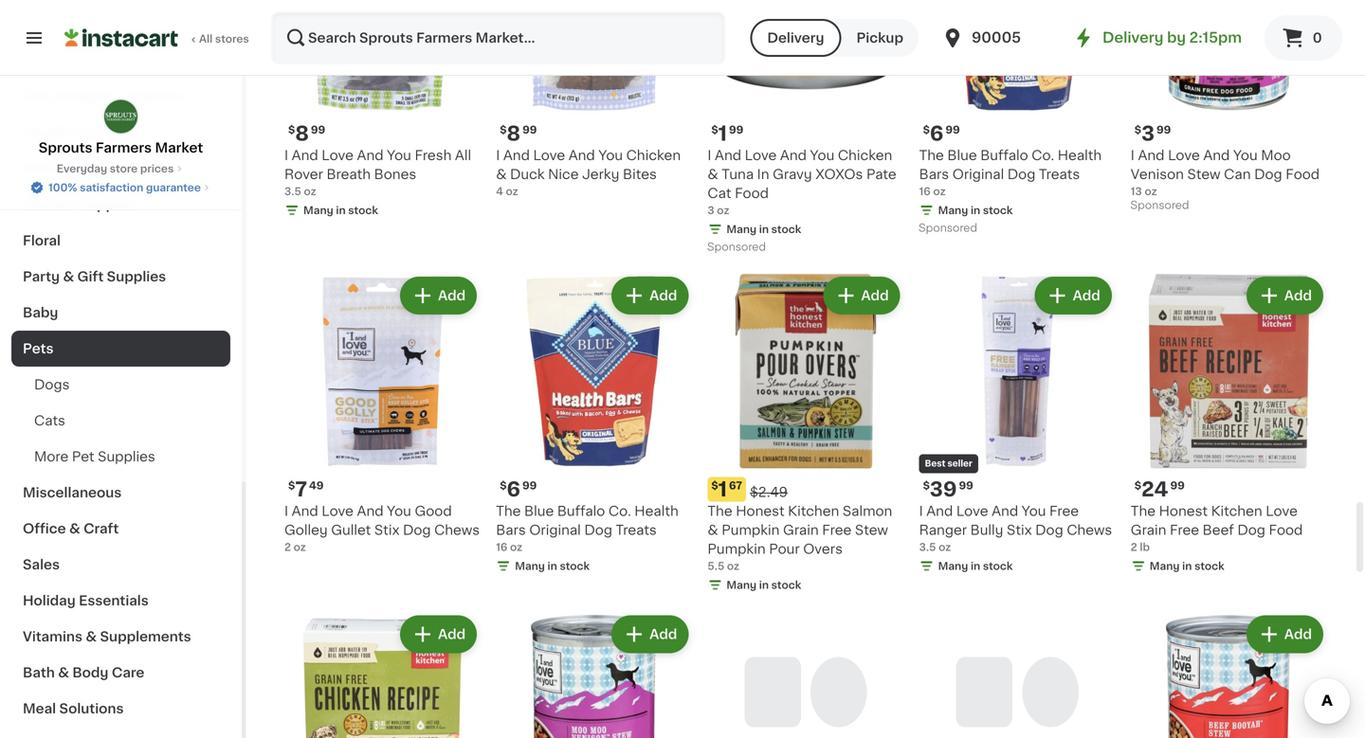 Task type: vqa. For each thing, say whether or not it's contained in the screenshot.
I for Bully
yes



Task type: describe. For each thing, give the bounding box(es) containing it.
0 vertical spatial blue
[[948, 149, 978, 162]]

0 button
[[1265, 15, 1343, 61]]

13
[[1131, 187, 1143, 197]]

meal
[[23, 703, 56, 716]]

0 vertical spatial the blue buffalo co. health bars original dog treats 16 oz
[[920, 149, 1102, 197]]

pickup button
[[842, 19, 919, 57]]

personal care
[[23, 162, 119, 175]]

$ inside $ 39 99
[[924, 481, 931, 491]]

and up gullet
[[357, 505, 384, 518]]

gravy
[[773, 168, 813, 181]]

best seller
[[925, 460, 973, 469]]

dog inside i and love and you free ranger bully stix dog chews 3.5 oz
[[1036, 524, 1064, 537]]

i and love and you moo venison stew can dog food 13 oz
[[1131, 149, 1321, 197]]

office & craft link
[[11, 511, 231, 547]]

sales
[[23, 559, 60, 572]]

90005 button
[[942, 11, 1056, 65]]

spices
[[138, 90, 184, 103]]

& inside i and love and you chicken & duck nice jerky bites 4 oz
[[496, 168, 507, 181]]

sprouts farmers market logo image
[[103, 99, 139, 135]]

$ 8 99 for i and love and you fresh all rover breath bones
[[288, 124, 326, 144]]

food inside the i and love and you chicken & tuna in gravy xoxos pate cat food 3 oz
[[735, 187, 769, 200]]

i for stew
[[1131, 149, 1135, 162]]

1 horizontal spatial bars
[[920, 168, 950, 181]]

supplements
[[100, 631, 191, 644]]

$ 1 99
[[712, 124, 744, 144]]

office & craft
[[23, 523, 119, 536]]

Search field
[[273, 13, 724, 63]]

pets
[[23, 342, 54, 356]]

fresh
[[415, 149, 452, 162]]

sponsored badge image for 3
[[1131, 201, 1189, 212]]

i and love and you free ranger bully stix dog chews 3.5 oz
[[920, 505, 1113, 553]]

sponsored badge image for 1
[[708, 243, 765, 253]]

all stores link
[[65, 11, 250, 65]]

and up tuna
[[715, 149, 742, 162]]

craft
[[84, 523, 119, 536]]

meal solutions
[[23, 703, 124, 716]]

$ 3 99
[[1135, 124, 1172, 144]]

oz inside "$ 1 67 $2.49 the honest kitchen salmon & pumpkin grain free stew pumpkin pour overs 5.5 oz"
[[728, 562, 740, 572]]

supplies inside "link"
[[98, 451, 155, 464]]

0 vertical spatial all
[[199, 34, 213, 44]]

pet
[[72, 451, 94, 464]]

i for bully
[[920, 505, 924, 518]]

pate
[[867, 168, 897, 181]]

39
[[931, 480, 958, 500]]

24
[[1142, 480, 1169, 500]]

0 horizontal spatial co.
[[609, 505, 632, 518]]

vitamins
[[23, 631, 83, 644]]

i and love and you fresh all rover breath bones 3.5 oz
[[285, 149, 472, 197]]

kitchen supplies
[[23, 198, 138, 212]]

all stores
[[199, 34, 249, 44]]

& left the spices
[[124, 90, 135, 103]]

tuna
[[722, 168, 754, 181]]

pets link
[[11, 331, 231, 367]]

0 vertical spatial pumpkin
[[722, 524, 780, 537]]

rover
[[285, 168, 323, 181]]

sponsored badge image for 6
[[920, 224, 977, 235]]

stix for gullet
[[375, 524, 400, 537]]

i for tuna
[[708, 149, 712, 162]]

bath & body care
[[23, 667, 145, 680]]

nice
[[548, 168, 579, 181]]

2:15pm
[[1190, 31, 1243, 45]]

i for duck
[[496, 149, 500, 162]]

ranger
[[920, 524, 968, 537]]

stix for bully
[[1007, 524, 1033, 537]]

market
[[155, 141, 203, 155]]

grain inside "$ 1 67 $2.49 the honest kitchen salmon & pumpkin grain free stew pumpkin pour overs 5.5 oz"
[[784, 524, 819, 537]]

delivery by 2:15pm
[[1103, 31, 1243, 45]]

by
[[1168, 31, 1187, 45]]

3.5 inside i and love and you free ranger bully stix dog chews 3.5 oz
[[920, 543, 937, 553]]

free for 39
[[1050, 505, 1080, 518]]

$ inside $ 1 99
[[712, 125, 719, 135]]

stew inside the i and love and you moo venison stew can dog food 13 oz
[[1188, 168, 1221, 181]]

$ inside $ 24 99
[[1135, 481, 1142, 491]]

and up 'duck'
[[504, 149, 530, 162]]

food inside the i and love and you moo venison stew can dog food 13 oz
[[1287, 168, 1321, 181]]

everyday store prices link
[[57, 161, 185, 176]]

bath & body care link
[[11, 655, 231, 692]]

product group containing 7
[[285, 273, 481, 555]]

office
[[23, 523, 66, 536]]

$ inside $ 7 49
[[288, 481, 295, 491]]

3 inside the i and love and you chicken & tuna in gravy xoxos pate cat food 3 oz
[[708, 206, 715, 216]]

99 inside $ 39 99
[[959, 481, 974, 491]]

the honest kitchen love grain free beef dog food 2 lb
[[1131, 505, 1304, 553]]

0 vertical spatial supplies
[[79, 198, 138, 212]]

seller
[[948, 460, 973, 469]]

sprouts farmers market
[[39, 141, 203, 155]]

and up golley
[[292, 505, 318, 518]]

99 inside $ 24 99
[[1171, 481, 1186, 491]]

everyday store prices
[[57, 164, 174, 174]]

lb
[[1141, 543, 1151, 553]]

instacart logo image
[[65, 27, 178, 49]]

holiday essentials
[[23, 595, 149, 608]]

2 inside the honest kitchen love grain free beef dog food 2 lb
[[1131, 543, 1138, 553]]

oils,
[[23, 90, 53, 103]]

health care link
[[11, 115, 231, 151]]

miscellaneous
[[23, 487, 122, 500]]

floral
[[23, 234, 61, 248]]

party & gift supplies
[[23, 270, 166, 284]]

1 horizontal spatial 3
[[1142, 124, 1155, 144]]

salmon
[[843, 505, 893, 518]]

holiday
[[23, 595, 76, 608]]

& inside 'link'
[[58, 667, 69, 680]]

& inside "$ 1 67 $2.49 the honest kitchen salmon & pumpkin grain free stew pumpkin pour overs 5.5 oz"
[[708, 524, 719, 537]]

0 horizontal spatial 6
[[507, 480, 521, 500]]

in
[[758, 168, 770, 181]]

dogs link
[[11, 367, 231, 403]]

grain inside the honest kitchen love grain free beef dog food 2 lb
[[1131, 524, 1167, 537]]

baby link
[[11, 295, 231, 331]]

chews for free
[[1067, 524, 1113, 537]]

$ inside $ 3 99
[[1135, 125, 1142, 135]]

and up bully
[[992, 505, 1019, 518]]

you for bully
[[1022, 505, 1047, 518]]

the inside "$ 1 67 $2.49 the honest kitchen salmon & pumpkin grain free stew pumpkin pour overs 5.5 oz"
[[708, 505, 733, 518]]

honest inside the honest kitchen love grain free beef dog food 2 lb
[[1160, 505, 1209, 518]]

essentials
[[79, 595, 149, 608]]

and up the gravy
[[781, 149, 807, 162]]

and up rover
[[292, 149, 318, 162]]

& inside the i and love and you chicken & tuna in gravy xoxos pate cat food 3 oz
[[708, 168, 719, 181]]

7
[[295, 480, 307, 500]]

miscellaneous link
[[11, 475, 231, 511]]

care for personal care
[[86, 162, 119, 175]]

good
[[415, 505, 452, 518]]

and up the ranger
[[927, 505, 954, 518]]

100%
[[48, 183, 77, 193]]

5.5
[[708, 562, 725, 572]]

& inside "link"
[[69, 523, 80, 536]]

bath
[[23, 667, 55, 680]]

49
[[309, 481, 324, 491]]

sprouts
[[39, 141, 92, 155]]

pour
[[770, 543, 800, 556]]

0 horizontal spatial original
[[530, 524, 581, 537]]

1 vertical spatial bars
[[496, 524, 526, 537]]

delivery button
[[751, 19, 842, 57]]

more pet supplies link
[[11, 439, 231, 475]]

1 vertical spatial buffalo
[[558, 505, 605, 518]]

and up can
[[1204, 149, 1231, 162]]

0 horizontal spatial treats
[[616, 524, 657, 537]]

free inside "$ 1 67 $2.49 the honest kitchen salmon & pumpkin grain free stew pumpkin pour overs 5.5 oz"
[[823, 524, 852, 537]]

kitchen supplies link
[[11, 187, 231, 223]]

food inside the honest kitchen love grain free beef dog food 2 lb
[[1270, 524, 1304, 537]]

0 vertical spatial 16
[[920, 187, 931, 197]]

1 vertical spatial the blue buffalo co. health bars original dog treats 16 oz
[[496, 505, 679, 553]]

health care
[[23, 126, 104, 139]]

holiday essentials link
[[11, 583, 231, 619]]

i for rover
[[285, 149, 288, 162]]



Task type: locate. For each thing, give the bounding box(es) containing it.
1 vertical spatial health
[[1058, 149, 1102, 162]]

supplies down cats link
[[98, 451, 155, 464]]

love for rover
[[322, 149, 354, 162]]

vitamins & supplements link
[[11, 619, 231, 655]]

0 horizontal spatial buffalo
[[558, 505, 605, 518]]

2 $ 8 99 from the left
[[500, 124, 537, 144]]

dog inside the i and love and you good golley gullet stix dog chews 2 oz
[[403, 524, 431, 537]]

& left gift
[[63, 270, 74, 284]]

prices
[[140, 164, 174, 174]]

product group containing 3
[[1131, 0, 1328, 217]]

1 horizontal spatial grain
[[1131, 524, 1167, 537]]

vitamins & supplements
[[23, 631, 191, 644]]

grain up pour
[[784, 524, 819, 537]]

0 vertical spatial sponsored badge image
[[1131, 201, 1189, 212]]

free
[[1050, 505, 1080, 518], [823, 524, 852, 537], [1171, 524, 1200, 537]]

$ 8 99 up 'duck'
[[500, 124, 537, 144]]

$
[[288, 125, 295, 135], [712, 125, 719, 135], [500, 125, 507, 135], [924, 125, 931, 135], [1135, 125, 1142, 135], [288, 481, 295, 491], [712, 481, 719, 491], [500, 481, 507, 491], [924, 481, 931, 491], [1135, 481, 1142, 491]]

love for duck
[[534, 149, 566, 162]]

delivery left pickup button
[[768, 31, 825, 45]]

1 vertical spatial care
[[86, 162, 119, 175]]

2 vertical spatial care
[[112, 667, 145, 680]]

2 chews from the left
[[1067, 524, 1113, 537]]

0 horizontal spatial stew
[[856, 524, 889, 537]]

$2.49
[[750, 486, 788, 499]]

stew left can
[[1188, 168, 1221, 181]]

& up 4
[[496, 168, 507, 181]]

1 chicken from the left
[[838, 149, 893, 162]]

stores
[[215, 34, 249, 44]]

& up body
[[86, 631, 97, 644]]

i for gullet
[[285, 505, 288, 518]]

the blue buffalo co. health bars original dog treats 16 oz
[[920, 149, 1102, 197], [496, 505, 679, 553]]

2 vertical spatial health
[[635, 505, 679, 518]]

& right bath
[[58, 667, 69, 680]]

0 horizontal spatial 3.5
[[285, 187, 301, 197]]

1 left 67 on the right of the page
[[719, 480, 728, 500]]

0 vertical spatial co.
[[1032, 149, 1055, 162]]

oz inside i and love and you fresh all rover breath bones 3.5 oz
[[304, 187, 316, 197]]

3.5 inside i and love and you fresh all rover breath bones 3.5 oz
[[285, 187, 301, 197]]

2 2 from the left
[[1131, 543, 1138, 553]]

love inside i and love and you chicken & duck nice jerky bites 4 oz
[[534, 149, 566, 162]]

chicken inside i and love and you chicken & duck nice jerky bites 4 oz
[[627, 149, 681, 162]]

stix inside the i and love and you good golley gullet stix dog chews 2 oz
[[375, 524, 400, 537]]

bully
[[971, 524, 1004, 537]]

sponsored badge image inside product group
[[1131, 201, 1189, 212]]

$ 6 99
[[924, 124, 961, 144], [500, 480, 537, 500]]

1 vertical spatial 6
[[507, 480, 521, 500]]

1 2 from the left
[[285, 543, 291, 553]]

1 vertical spatial treats
[[616, 524, 657, 537]]

0 horizontal spatial honest
[[736, 505, 785, 518]]

care for health care
[[72, 126, 104, 139]]

free for 24
[[1171, 524, 1200, 537]]

i down $ 3 99
[[1131, 149, 1135, 162]]

delivery inside delivery by 2:15pm link
[[1103, 31, 1164, 45]]

6
[[931, 124, 944, 144], [507, 480, 521, 500]]

0 vertical spatial food
[[1287, 168, 1321, 181]]

oz inside the i and love and you chicken & tuna in gravy xoxos pate cat food 3 oz
[[717, 206, 730, 216]]

1 horizontal spatial kitchen
[[788, 505, 840, 518]]

stew
[[1188, 168, 1221, 181], [856, 524, 889, 537]]

you for tuna
[[811, 149, 835, 162]]

1 vertical spatial food
[[735, 187, 769, 200]]

4
[[496, 187, 504, 197]]

0
[[1314, 31, 1323, 45]]

floral link
[[11, 223, 231, 259]]

personal
[[23, 162, 83, 175]]

sprouts farmers market link
[[39, 99, 203, 157]]

1 horizontal spatial 16
[[920, 187, 931, 197]]

& up cat
[[708, 168, 719, 181]]

i inside i and love and you free ranger bully stix dog chews 3.5 oz
[[920, 505, 924, 518]]

1 inside "$ 1 67 $2.49 the honest kitchen salmon & pumpkin grain free stew pumpkin pour overs 5.5 oz"
[[719, 480, 728, 500]]

oz inside the i and love and you moo venison stew can dog food 13 oz
[[1145, 187, 1158, 197]]

1 stix from the left
[[375, 524, 400, 537]]

0 horizontal spatial the blue buffalo co. health bars original dog treats 16 oz
[[496, 505, 679, 553]]

1 vertical spatial $ 6 99
[[500, 480, 537, 500]]

all right fresh
[[455, 149, 472, 162]]

1 horizontal spatial chicken
[[838, 149, 893, 162]]

service type group
[[751, 19, 919, 57]]

1 horizontal spatial delivery
[[1103, 31, 1164, 45]]

$ 8 99 for i and love and you chicken & duck nice jerky bites
[[500, 124, 537, 144]]

1 horizontal spatial the blue buffalo co. health bars original dog treats 16 oz
[[920, 149, 1102, 197]]

care up sprouts on the top of page
[[72, 126, 104, 139]]

sponsored badge image
[[1131, 201, 1189, 212], [920, 224, 977, 235], [708, 243, 765, 253]]

1 vertical spatial co.
[[609, 505, 632, 518]]

honest down $ 24 99
[[1160, 505, 1209, 518]]

0 horizontal spatial delivery
[[768, 31, 825, 45]]

0 vertical spatial 6
[[931, 124, 944, 144]]

& left craft
[[69, 523, 80, 536]]

i inside the i and love and you moo venison stew can dog food 13 oz
[[1131, 149, 1135, 162]]

$ 8 99
[[288, 124, 326, 144], [500, 124, 537, 144]]

supplies down floral link
[[107, 270, 166, 284]]

0 vertical spatial treats
[[1040, 168, 1081, 181]]

1 up tuna
[[719, 124, 728, 144]]

2 stix from the left
[[1007, 524, 1033, 537]]

1 vertical spatial supplies
[[107, 270, 166, 284]]

i and love and you chicken & tuna in gravy xoxos pate cat food 3 oz
[[708, 149, 897, 216]]

and up breath
[[357, 149, 384, 162]]

1 vertical spatial stew
[[856, 524, 889, 537]]

i inside i and love and you chicken & duck nice jerky bites 4 oz
[[496, 149, 500, 162]]

1 horizontal spatial 6
[[931, 124, 944, 144]]

personal care link
[[11, 151, 231, 187]]

0 vertical spatial 1
[[719, 124, 728, 144]]

love inside the i and love and you moo venison stew can dog food 13 oz
[[1169, 149, 1201, 162]]

all left stores
[[199, 34, 213, 44]]

100% satisfaction guarantee
[[48, 183, 201, 193]]

venison
[[1131, 168, 1185, 181]]

you for rover
[[387, 149, 412, 162]]

farmers
[[96, 141, 152, 155]]

1 horizontal spatial treats
[[1040, 168, 1081, 181]]

2 vertical spatial food
[[1270, 524, 1304, 537]]

i and love and you good golley gullet stix dog chews 2 oz
[[285, 505, 480, 553]]

you for stew
[[1234, 149, 1258, 162]]

i inside the i and love and you chicken & tuna in gravy xoxos pate cat food 3 oz
[[708, 149, 712, 162]]

supplies down satisfaction
[[79, 198, 138, 212]]

buffalo
[[981, 149, 1029, 162], [558, 505, 605, 518]]

1 horizontal spatial stew
[[1188, 168, 1221, 181]]

1 horizontal spatial original
[[953, 168, 1005, 181]]

0 horizontal spatial $ 8 99
[[288, 124, 326, 144]]

chicken inside the i and love and you chicken & tuna in gravy xoxos pate cat food 3 oz
[[838, 149, 893, 162]]

food down in
[[735, 187, 769, 200]]

1 vertical spatial 1
[[719, 480, 728, 500]]

chews inside i and love and you free ranger bully stix dog chews 3.5 oz
[[1067, 524, 1113, 537]]

chicken for bites
[[627, 149, 681, 162]]

99
[[311, 125, 326, 135], [729, 125, 744, 135], [523, 125, 537, 135], [946, 125, 961, 135], [1157, 125, 1172, 135], [523, 481, 537, 491], [959, 481, 974, 491], [1171, 481, 1186, 491]]

delivery inside "delivery" button
[[768, 31, 825, 45]]

gift
[[77, 270, 104, 284]]

you inside i and love and you chicken & duck nice jerky bites 4 oz
[[599, 149, 623, 162]]

0 vertical spatial $ 6 99
[[924, 124, 961, 144]]

honest
[[736, 505, 785, 518], [1160, 505, 1209, 518]]

1 horizontal spatial 8
[[507, 124, 521, 144]]

1 for $ 1 67 $2.49 the honest kitchen salmon & pumpkin grain free stew pumpkin pour overs 5.5 oz
[[719, 480, 728, 500]]

oils, vinegars, & spices
[[23, 90, 184, 103]]

care up meal solutions link
[[112, 667, 145, 680]]

delivery left the by
[[1103, 31, 1164, 45]]

1 horizontal spatial buffalo
[[981, 149, 1029, 162]]

1 honest from the left
[[736, 505, 785, 518]]

0 horizontal spatial bars
[[496, 524, 526, 537]]

1 horizontal spatial blue
[[948, 149, 978, 162]]

None search field
[[271, 11, 726, 65]]

love for stew
[[1169, 149, 1201, 162]]

0 horizontal spatial $ 6 99
[[500, 480, 537, 500]]

the inside the honest kitchen love grain free beef dog food 2 lb
[[1131, 505, 1156, 518]]

care inside personal care link
[[86, 162, 119, 175]]

kitchen down 100%
[[23, 198, 76, 212]]

oz inside i and love and you chicken & duck nice jerky bites 4 oz
[[506, 187, 519, 197]]

dog inside the i and love and you moo venison stew can dog food 13 oz
[[1255, 168, 1283, 181]]

2 grain from the left
[[1131, 524, 1167, 537]]

chews
[[435, 524, 480, 537], [1067, 524, 1113, 537]]

bites
[[623, 168, 657, 181]]

0 vertical spatial buffalo
[[981, 149, 1029, 162]]

1 horizontal spatial sponsored badge image
[[920, 224, 977, 235]]

health
[[23, 126, 68, 139], [1058, 149, 1102, 162], [635, 505, 679, 518]]

1 horizontal spatial stix
[[1007, 524, 1033, 537]]

0 vertical spatial stew
[[1188, 168, 1221, 181]]

free inside the honest kitchen love grain free beef dog food 2 lb
[[1171, 524, 1200, 537]]

guarantee
[[146, 183, 201, 193]]

$ 8 99 up rover
[[288, 124, 326, 144]]

love inside the honest kitchen love grain free beef dog food 2 lb
[[1267, 505, 1299, 518]]

sales link
[[11, 547, 231, 583]]

pumpkin up pour
[[722, 524, 780, 537]]

3.5 down rover
[[285, 187, 301, 197]]

0 vertical spatial care
[[72, 126, 104, 139]]

2 horizontal spatial sponsored badge image
[[1131, 201, 1189, 212]]

0 horizontal spatial chews
[[435, 524, 480, 537]]

2 horizontal spatial free
[[1171, 524, 1200, 537]]

pumpkin
[[722, 524, 780, 537], [708, 543, 766, 556]]

0 vertical spatial bars
[[920, 168, 950, 181]]

free inside i and love and you free ranger bully stix dog chews 3.5 oz
[[1050, 505, 1080, 518]]

you inside the i and love and you good golley gullet stix dog chews 2 oz
[[387, 505, 412, 518]]

dog inside the honest kitchen love grain free beef dog food 2 lb
[[1238, 524, 1266, 537]]

chicken up pate
[[838, 149, 893, 162]]

i
[[285, 149, 288, 162], [708, 149, 712, 162], [496, 149, 500, 162], [1131, 149, 1135, 162], [285, 505, 288, 518], [920, 505, 924, 518]]

1 vertical spatial pumpkin
[[708, 543, 766, 556]]

$ inside "$ 1 67 $2.49 the honest kitchen salmon & pumpkin grain free stew pumpkin pour overs 5.5 oz"
[[712, 481, 719, 491]]

1 for $ 1 99
[[719, 124, 728, 144]]

grain up lb
[[1131, 524, 1167, 537]]

you inside the i and love and you moo venison stew can dog food 13 oz
[[1234, 149, 1258, 162]]

breath
[[327, 168, 371, 181]]

chicken for xoxos
[[838, 149, 893, 162]]

pumpkin up 5.5
[[708, 543, 766, 556]]

1 vertical spatial 3.5
[[920, 543, 937, 553]]

stix inside i and love and you free ranger bully stix dog chews 3.5 oz
[[1007, 524, 1033, 537]]

can
[[1225, 168, 1252, 181]]

you for duck
[[599, 149, 623, 162]]

solutions
[[59, 703, 124, 716]]

1 horizontal spatial all
[[455, 149, 472, 162]]

honest inside "$ 1 67 $2.49 the honest kitchen salmon & pumpkin grain free stew pumpkin pour overs 5.5 oz"
[[736, 505, 785, 518]]

1 vertical spatial all
[[455, 149, 472, 162]]

pickup
[[857, 31, 904, 45]]

party & gift supplies link
[[11, 259, 231, 295]]

stix right gullet
[[375, 524, 400, 537]]

golley
[[285, 524, 328, 537]]

love
[[322, 149, 354, 162], [745, 149, 777, 162], [534, 149, 566, 162], [1169, 149, 1201, 162], [322, 505, 354, 518], [957, 505, 989, 518], [1267, 505, 1299, 518]]

0 vertical spatial health
[[23, 126, 68, 139]]

67
[[729, 481, 743, 491]]

care inside bath & body care 'link'
[[112, 667, 145, 680]]

2 1 from the top
[[719, 480, 728, 500]]

i inside i and love and you fresh all rover breath bones 3.5 oz
[[285, 149, 288, 162]]

0 horizontal spatial 8
[[295, 124, 309, 144]]

0 horizontal spatial health
[[23, 126, 68, 139]]

1
[[719, 124, 728, 144], [719, 480, 728, 500]]

blue
[[948, 149, 978, 162], [525, 505, 554, 518]]

99 inside $ 1 99
[[729, 125, 744, 135]]

food down moo
[[1287, 168, 1321, 181]]

0 horizontal spatial grain
[[784, 524, 819, 537]]

kitchen down the $1.67 original price: $2.49 element
[[788, 505, 840, 518]]

0 horizontal spatial 2
[[285, 543, 291, 553]]

stew down "salmon"
[[856, 524, 889, 537]]

duck
[[510, 168, 545, 181]]

vinegars,
[[56, 90, 121, 103]]

100% satisfaction guarantee button
[[30, 176, 212, 195]]

oz inside i and love and you free ranger bully stix dog chews 3.5 oz
[[939, 543, 952, 553]]

1 horizontal spatial $ 6 99
[[924, 124, 961, 144]]

2 chicken from the left
[[627, 149, 681, 162]]

delivery for delivery
[[768, 31, 825, 45]]

many
[[304, 206, 334, 216], [939, 206, 969, 216], [727, 225, 757, 235], [515, 562, 545, 572], [939, 562, 969, 572], [1150, 562, 1181, 572], [727, 580, 757, 591]]

you inside the i and love and you chicken & tuna in gravy xoxos pate cat food 3 oz
[[811, 149, 835, 162]]

2 down golley
[[285, 543, 291, 553]]

love for tuna
[[745, 149, 777, 162]]

and up nice
[[569, 149, 596, 162]]

1 horizontal spatial 3.5
[[920, 543, 937, 553]]

you for gullet
[[387, 505, 412, 518]]

more
[[34, 451, 69, 464]]

honest down $2.49
[[736, 505, 785, 518]]

1 vertical spatial 3
[[708, 206, 715, 216]]

2 left lb
[[1131, 543, 1138, 553]]

8 for i and love and you fresh all rover breath bones
[[295, 124, 309, 144]]

chicken up bites
[[627, 149, 681, 162]]

1 horizontal spatial honest
[[1160, 505, 1209, 518]]

2 inside the i and love and you good golley gullet stix dog chews 2 oz
[[285, 543, 291, 553]]

0 horizontal spatial all
[[199, 34, 213, 44]]

xoxos
[[816, 168, 864, 181]]

16
[[920, 187, 931, 197], [496, 543, 508, 553]]

kitchen up beef in the bottom of the page
[[1212, 505, 1263, 518]]

care inside health care link
[[72, 126, 104, 139]]

& up 5.5
[[708, 524, 719, 537]]

0 vertical spatial 3
[[1142, 124, 1155, 144]]

8 up 'duck'
[[507, 124, 521, 144]]

1 horizontal spatial $ 8 99
[[500, 124, 537, 144]]

cats
[[34, 415, 65, 428]]

1 horizontal spatial health
[[635, 505, 679, 518]]

1 grain from the left
[[784, 524, 819, 537]]

0 horizontal spatial chicken
[[627, 149, 681, 162]]

store
[[110, 164, 138, 174]]

gullet
[[331, 524, 371, 537]]

8 up rover
[[295, 124, 309, 144]]

3.5 down the ranger
[[920, 543, 937, 553]]

kitchen inside "$ 1 67 $2.49 the honest kitchen salmon & pumpkin grain free stew pumpkin pour overs 5.5 oz"
[[788, 505, 840, 518]]

best
[[925, 460, 946, 469]]

2 8 from the left
[[507, 124, 521, 144]]

0 horizontal spatial kitchen
[[23, 198, 76, 212]]

8
[[295, 124, 309, 144], [507, 124, 521, 144]]

oz inside the i and love and you good golley gullet stix dog chews 2 oz
[[294, 543, 306, 553]]

1 vertical spatial sponsored badge image
[[920, 224, 977, 235]]

i up the ranger
[[920, 505, 924, 518]]

i down $ 1 99 on the right of page
[[708, 149, 712, 162]]

add
[[438, 290, 466, 303], [650, 290, 678, 303], [862, 290, 889, 303], [1073, 290, 1101, 303], [1285, 290, 1313, 303], [438, 628, 466, 642], [650, 628, 678, 642], [1285, 628, 1313, 642]]

3.5
[[285, 187, 301, 197], [920, 543, 937, 553]]

love for bully
[[957, 505, 989, 518]]

you inside i and love and you fresh all rover breath bones 3.5 oz
[[387, 149, 412, 162]]

8 for i and love and you chicken & duck nice jerky bites
[[507, 124, 521, 144]]

3 down cat
[[708, 206, 715, 216]]

$ 7 49
[[288, 480, 324, 500]]

love inside the i and love and you chicken & tuna in gravy xoxos pate cat food 3 oz
[[745, 149, 777, 162]]

food right beef in the bottom of the page
[[1270, 524, 1304, 537]]

$ 1 67 $2.49 the honest kitchen salmon & pumpkin grain free stew pumpkin pour overs 5.5 oz
[[708, 480, 893, 572]]

love for gullet
[[322, 505, 354, 518]]

delivery for delivery by 2:15pm
[[1103, 31, 1164, 45]]

delivery
[[1103, 31, 1164, 45], [768, 31, 825, 45]]

dog
[[1008, 168, 1036, 181], [1255, 168, 1283, 181], [403, 524, 431, 537], [585, 524, 613, 537], [1036, 524, 1064, 537], [1238, 524, 1266, 537]]

0 vertical spatial 3.5
[[285, 187, 301, 197]]

you inside i and love and you free ranger bully stix dog chews 3.5 oz
[[1022, 505, 1047, 518]]

i up 4
[[496, 149, 500, 162]]

all inside i and love and you fresh all rover breath bones 3.5 oz
[[455, 149, 472, 162]]

kitchen inside the honest kitchen love grain free beef dog food 2 lb
[[1212, 505, 1263, 518]]

love inside i and love and you free ranger bully stix dog chews 3.5 oz
[[957, 505, 989, 518]]

1 vertical spatial original
[[530, 524, 581, 537]]

1 chews from the left
[[435, 524, 480, 537]]

care
[[72, 126, 104, 139], [86, 162, 119, 175], [112, 667, 145, 680]]

0 horizontal spatial sponsored badge image
[[708, 243, 765, 253]]

cats link
[[11, 403, 231, 439]]

99 inside $ 3 99
[[1157, 125, 1172, 135]]

0 vertical spatial original
[[953, 168, 1005, 181]]

love inside i and love and you fresh all rover breath bones 3.5 oz
[[322, 149, 354, 162]]

i up golley
[[285, 505, 288, 518]]

3 up venison
[[1142, 124, 1155, 144]]

treats
[[1040, 168, 1081, 181], [616, 524, 657, 537]]

1 horizontal spatial free
[[1050, 505, 1080, 518]]

and up venison
[[1139, 149, 1165, 162]]

stix right bully
[[1007, 524, 1033, 537]]

product group containing 39
[[920, 273, 1116, 578]]

oils, vinegars, & spices link
[[11, 79, 231, 115]]

party
[[23, 270, 60, 284]]

chews for good
[[435, 524, 480, 537]]

love inside the i and love and you good golley gullet stix dog chews 2 oz
[[322, 505, 354, 518]]

1 8 from the left
[[295, 124, 309, 144]]

moo
[[1262, 149, 1292, 162]]

1 horizontal spatial 2
[[1131, 543, 1138, 553]]

food
[[1287, 168, 1321, 181], [735, 187, 769, 200], [1270, 524, 1304, 537]]

1 $ 8 99 from the left
[[288, 124, 326, 144]]

i up rover
[[285, 149, 288, 162]]

2 honest from the left
[[1160, 505, 1209, 518]]

body
[[72, 667, 109, 680]]

stew inside "$ 1 67 $2.49 the honest kitchen salmon & pumpkin grain free stew pumpkin pour overs 5.5 oz"
[[856, 524, 889, 537]]

2 horizontal spatial health
[[1058, 149, 1102, 162]]

chews inside the i and love and you good golley gullet stix dog chews 2 oz
[[435, 524, 480, 537]]

everyday
[[57, 164, 107, 174]]

1 1 from the top
[[719, 124, 728, 144]]

1 horizontal spatial co.
[[1032, 149, 1055, 162]]

1 horizontal spatial chews
[[1067, 524, 1113, 537]]

0 horizontal spatial 16
[[496, 543, 508, 553]]

0 horizontal spatial stix
[[375, 524, 400, 537]]

2 vertical spatial sponsored badge image
[[708, 243, 765, 253]]

2 horizontal spatial kitchen
[[1212, 505, 1263, 518]]

i inside the i and love and you good golley gullet stix dog chews 2 oz
[[285, 505, 288, 518]]

product group containing 24
[[1131, 273, 1328, 578]]

2
[[285, 543, 291, 553], [1131, 543, 1138, 553]]

meal solutions link
[[11, 692, 231, 728]]

product group
[[708, 0, 905, 258], [920, 0, 1116, 239], [1131, 0, 1328, 217], [285, 273, 481, 555], [496, 273, 693, 578], [708, 273, 905, 597], [920, 273, 1116, 578], [1131, 273, 1328, 578], [285, 612, 481, 739], [496, 612, 693, 739], [1131, 612, 1328, 739]]

1 vertical spatial 16
[[496, 543, 508, 553]]

care up satisfaction
[[86, 162, 119, 175]]

1 vertical spatial blue
[[525, 505, 554, 518]]

0 horizontal spatial 3
[[708, 206, 715, 216]]

$1.67 original price: $2.49 element
[[708, 478, 905, 502]]



